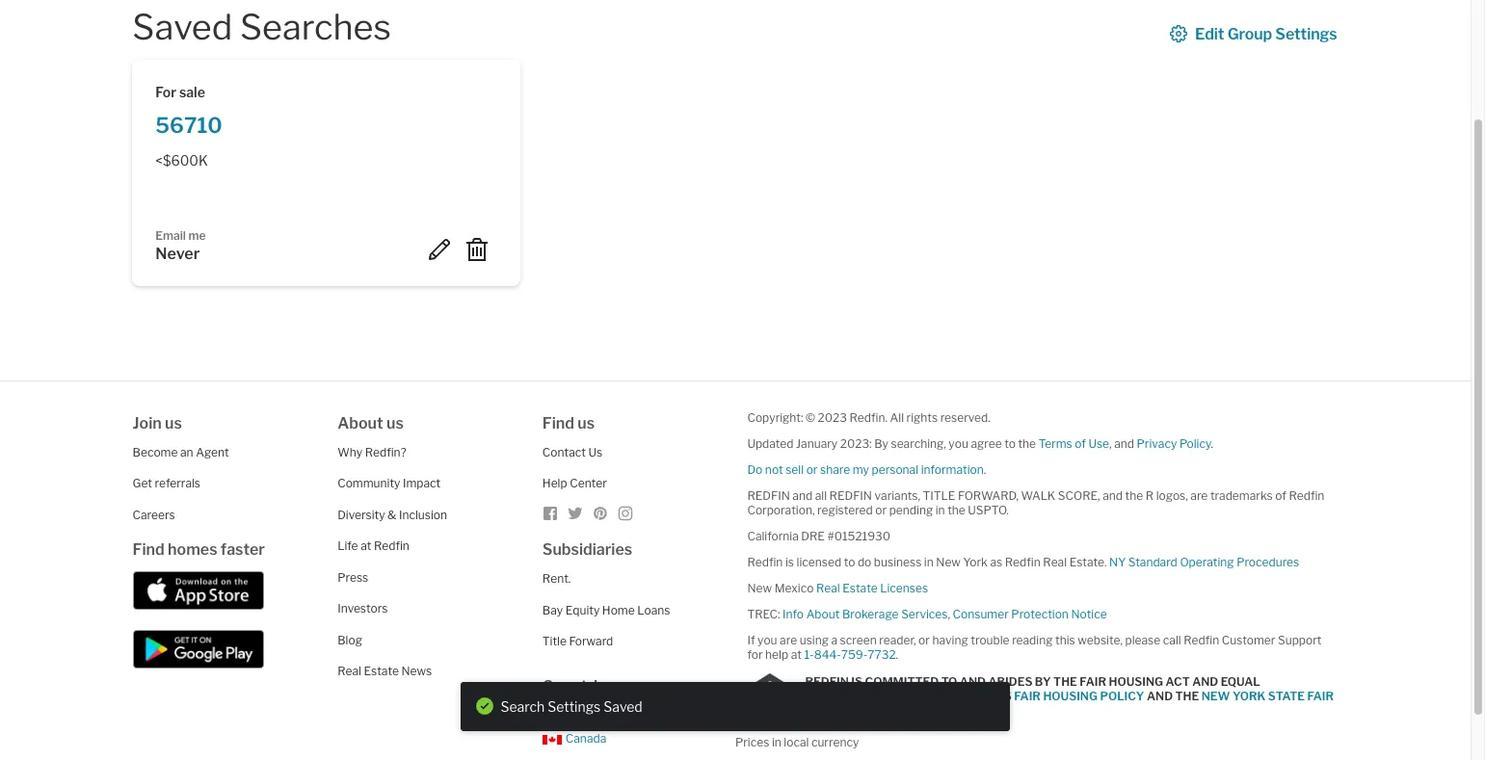 Task type: locate. For each thing, give the bounding box(es) containing it.
read
[[922, 689, 955, 704]]

in right pending
[[936, 503, 945, 517]]

1 vertical spatial about
[[806, 607, 840, 621]]

2 horizontal spatial in
[[936, 503, 945, 517]]

and right the use
[[1114, 436, 1135, 451]]

searching,
[[891, 436, 946, 451]]

1 vertical spatial of
[[1275, 488, 1287, 503]]

1 horizontal spatial fair
[[1080, 675, 1107, 689]]

about up why
[[338, 414, 383, 432]]

. up committed at the bottom right of page
[[896, 647, 898, 662]]

logos,
[[1156, 488, 1188, 503]]

3 us from the left
[[578, 414, 595, 432]]

at right "life"
[[361, 539, 371, 553]]

7732
[[868, 647, 896, 662]]

0 horizontal spatial fair
[[1014, 689, 1041, 704]]

find for find homes faster
[[133, 541, 165, 559]]

fair
[[1080, 675, 1107, 689], [1014, 689, 1041, 704], [1307, 689, 1334, 704]]

center
[[570, 476, 607, 491]]

life at redfin
[[338, 539, 410, 553]]

1 vertical spatial find
[[133, 541, 165, 559]]

pending
[[889, 503, 933, 517]]

0 horizontal spatial and
[[960, 675, 986, 689]]

1 vertical spatial real
[[816, 581, 840, 595]]

press button
[[338, 570, 368, 585]]

policy
[[1180, 436, 1211, 451]]

canadian flag image
[[542, 735, 562, 745]]

0 horizontal spatial saved
[[132, 6, 233, 48]]

0 vertical spatial of
[[1075, 436, 1086, 451]]

you inside if you are using a screen reader, or having trouble reading this website, please call redfin customer support for help at
[[758, 633, 777, 647]]

redfin right call
[[1184, 633, 1219, 647]]

in right business
[[924, 555, 934, 569]]

careers button
[[133, 507, 175, 522]]

1 vertical spatial or
[[876, 503, 887, 517]]

2 vertical spatial or
[[919, 633, 930, 647]]

0 horizontal spatial to
[[844, 555, 855, 569]]

trademarks
[[1211, 488, 1273, 503]]

1 horizontal spatial .
[[984, 462, 986, 477]]

0 vertical spatial find
[[542, 414, 575, 432]]

call
[[1163, 633, 1181, 647]]

operating
[[1180, 555, 1234, 569]]

or left pending
[[876, 503, 887, 517]]

life
[[338, 539, 358, 553]]

the
[[1054, 675, 1077, 689], [1175, 689, 1199, 704]]

york
[[963, 555, 988, 569]]

1 horizontal spatial find
[[542, 414, 575, 432]]

1 horizontal spatial the
[[1018, 436, 1036, 451]]

0 horizontal spatial ,
[[948, 607, 950, 621]]

new left york
[[936, 555, 961, 569]]

0 horizontal spatial us
[[165, 414, 182, 432]]

you up information
[[949, 436, 969, 451]]

or right sell
[[806, 462, 818, 477]]

1 vertical spatial saved
[[604, 698, 643, 715]]

and right to
[[960, 675, 986, 689]]

saved right united
[[604, 698, 643, 715]]

why redfin?
[[338, 445, 407, 459]]

ny standard operating procedures link
[[1110, 555, 1300, 569]]

2 horizontal spatial housing
[[1109, 675, 1163, 689]]

the left uspto. at bottom right
[[948, 503, 966, 517]]

to
[[1005, 436, 1016, 451], [844, 555, 855, 569]]

new
[[1202, 689, 1230, 704]]

0 vertical spatial or
[[806, 462, 818, 477]]

licenses
[[880, 581, 928, 595]]

uspto.
[[968, 503, 1009, 517]]

us up us
[[578, 414, 595, 432]]

us
[[588, 445, 603, 459]]

find down careers 'button'
[[133, 541, 165, 559]]

0 vertical spatial ,
[[1110, 436, 1112, 451]]

1 horizontal spatial settings
[[1276, 25, 1338, 43]]

0 horizontal spatial you
[[758, 633, 777, 647]]

1 vertical spatial at
[[791, 647, 802, 662]]

info about brokerage services link
[[783, 607, 948, 621]]

are
[[1191, 488, 1208, 503], [780, 633, 797, 647]]

redfin down &
[[374, 539, 410, 553]]

do
[[858, 555, 872, 569]]

1 horizontal spatial to
[[1005, 436, 1016, 451]]

. right privacy
[[1211, 436, 1214, 451]]

fair housing policy and the
[[1014, 689, 1202, 704]]

searches
[[240, 6, 391, 48]]

real down blog "button" at the bottom left of page
[[338, 664, 361, 679]]

1 horizontal spatial us
[[387, 414, 404, 432]]

are right logos,
[[1191, 488, 1208, 503]]

settings inside section
[[548, 698, 601, 715]]

0 vertical spatial saved
[[132, 6, 233, 48]]

download the redfin app from the google play store image
[[133, 630, 264, 668]]

redfin right as
[[1005, 555, 1041, 569]]

settings
[[1276, 25, 1338, 43], [548, 698, 601, 715]]

2 vertical spatial real
[[338, 664, 361, 679]]

0 horizontal spatial are
[[780, 633, 797, 647]]

to right agree
[[1005, 436, 1016, 451]]

email me never
[[156, 228, 206, 263]]

do
[[747, 462, 763, 477]]

the left r in the right of the page
[[1125, 488, 1143, 503]]

2 us from the left
[[387, 414, 404, 432]]

as
[[990, 555, 1003, 569]]

redfin facebook image
[[542, 506, 558, 521]]

rent.
[[542, 572, 571, 586]]

1 vertical spatial estate
[[364, 664, 399, 679]]

life at redfin button
[[338, 539, 410, 553]]

and left all at bottom right
[[793, 488, 813, 503]]

©
[[806, 410, 815, 425]]

contact
[[542, 445, 586, 459]]

at inside if you are using a screen reader, or having trouble reading this website, please call redfin customer support for help at
[[791, 647, 802, 662]]

2 horizontal spatial the
[[1125, 488, 1143, 503]]

us for find us
[[578, 414, 595, 432]]

&
[[388, 507, 397, 522]]

1 horizontal spatial real
[[816, 581, 840, 595]]

redfin down not
[[747, 488, 790, 503]]

registered
[[817, 503, 873, 517]]

equal housing opportunity image
[[747, 673, 794, 720]]

act.
[[894, 689, 920, 704]]

help
[[542, 476, 567, 491]]

title
[[923, 488, 956, 503]]

us up redfin?
[[387, 414, 404, 432]]

housing inside redfin is committed to and abides by the fair housing act and equal opportunity act. read redfin's
[[1109, 675, 1163, 689]]

redfin down my
[[830, 488, 872, 503]]

2 horizontal spatial real
[[1043, 555, 1067, 569]]

2 vertical spatial in
[[772, 735, 782, 749]]

real estate news
[[338, 664, 432, 679]]

2 horizontal spatial and
[[1192, 675, 1219, 689]]

1 vertical spatial settings
[[548, 698, 601, 715]]

estate.
[[1070, 555, 1107, 569]]

the left new
[[1175, 689, 1199, 704]]

saved up the "for sale"
[[132, 6, 233, 48]]

and right 'act' at bottom right
[[1192, 675, 1219, 689]]

trec:
[[747, 607, 780, 621]]

in left local on the bottom right
[[772, 735, 782, 749]]

. down agree
[[984, 462, 986, 477]]

, up having
[[948, 607, 950, 621]]

consumer protection notice link
[[953, 607, 1107, 621]]

0 vertical spatial about
[[338, 414, 383, 432]]

please
[[1125, 633, 1161, 647]]

1 vertical spatial .
[[984, 462, 986, 477]]

0 horizontal spatial at
[[361, 539, 371, 553]]

corporation,
[[747, 503, 815, 517]]

redfin right trademarks
[[1289, 488, 1325, 503]]

1 vertical spatial are
[[780, 633, 797, 647]]

become an agent button
[[133, 445, 229, 459]]

or
[[806, 462, 818, 477], [876, 503, 887, 517], [919, 633, 930, 647]]

the inside redfin is committed to and abides by the fair housing act and equal opportunity act. read redfin's
[[1054, 675, 1077, 689]]

are left 1-
[[780, 633, 797, 647]]

1 vertical spatial new
[[747, 581, 772, 595]]

redfin
[[1289, 488, 1325, 503], [374, 539, 410, 553], [747, 555, 783, 569], [1005, 555, 1041, 569], [1184, 633, 1219, 647]]

updated
[[747, 436, 794, 451]]

contact us button
[[542, 445, 603, 459]]

#01521930
[[827, 529, 891, 543]]

1 horizontal spatial saved
[[604, 698, 643, 715]]

1 horizontal spatial of
[[1275, 488, 1287, 503]]

0 vertical spatial at
[[361, 539, 371, 553]]

0 horizontal spatial housing
[[805, 704, 860, 718]]

0 horizontal spatial find
[[133, 541, 165, 559]]

2 horizontal spatial .
[[1211, 436, 1214, 451]]

2 horizontal spatial us
[[578, 414, 595, 432]]

real down licensed
[[816, 581, 840, 595]]

in inside 'redfin and all redfin variants, title forward, walk score, and the r logos, are trademarks of redfin corporation, registered or pending in the uspto.'
[[936, 503, 945, 517]]

edit group settings
[[1195, 25, 1338, 43]]

help center button
[[542, 476, 607, 491]]

do not sell or share my personal information link
[[747, 462, 984, 477]]

us for join us
[[165, 414, 182, 432]]

download the redfin app on the apple app store image
[[133, 572, 264, 610]]

us right join in the left of the page
[[165, 414, 182, 432]]

1 horizontal spatial are
[[1191, 488, 1208, 503]]

to left the do
[[844, 555, 855, 569]]

0 horizontal spatial or
[[806, 462, 818, 477]]

estate left news
[[364, 664, 399, 679]]

1-844-759-7732 .
[[804, 647, 898, 662]]

find for find us
[[542, 414, 575, 432]]

and
[[1114, 436, 1135, 451], [793, 488, 813, 503], [1103, 488, 1123, 503]]

0 vertical spatial settings
[[1276, 25, 1338, 43]]

or down services
[[919, 633, 930, 647]]

faster
[[221, 541, 265, 559]]

0 horizontal spatial settings
[[548, 698, 601, 715]]

1 horizontal spatial or
[[876, 503, 887, 517]]

services
[[901, 607, 948, 621]]

redfin down 844-
[[805, 675, 849, 689]]

of right trademarks
[[1275, 488, 1287, 503]]

us flag image
[[542, 712, 562, 721]]

redfin twitter image
[[568, 506, 583, 521]]

0 horizontal spatial in
[[772, 735, 782, 749]]

0 horizontal spatial .
[[896, 647, 898, 662]]

0 horizontal spatial of
[[1075, 436, 1086, 451]]

of
[[1075, 436, 1086, 451], [1275, 488, 1287, 503]]

redfin for and
[[747, 488, 790, 503]]

0 vertical spatial in
[[936, 503, 945, 517]]

0 horizontal spatial the
[[948, 503, 966, 517]]

settings down countries
[[548, 698, 601, 715]]

copyright: © 2023 redfin. all rights reserved.
[[747, 410, 991, 425]]

1 horizontal spatial in
[[924, 555, 934, 569]]

estate down the do
[[843, 581, 878, 595]]

us for about us
[[387, 414, 404, 432]]

1 vertical spatial you
[[758, 633, 777, 647]]

redfin pinterest image
[[593, 506, 608, 521]]

, left privacy
[[1110, 436, 1112, 451]]

1 us from the left
[[165, 414, 182, 432]]

careers
[[133, 507, 175, 522]]

using
[[800, 633, 829, 647]]

1 horizontal spatial at
[[791, 647, 802, 662]]

real left estate.
[[1043, 555, 1067, 569]]

0 vertical spatial real
[[1043, 555, 1067, 569]]

use
[[1089, 436, 1110, 451]]

personal
[[872, 462, 919, 477]]

and right "score,"
[[1103, 488, 1123, 503]]

1 vertical spatial ,
[[948, 607, 950, 621]]

0 vertical spatial you
[[949, 436, 969, 451]]

1 horizontal spatial ,
[[1110, 436, 1112, 451]]

community impact button
[[338, 476, 441, 491]]

new up "trec:"
[[747, 581, 772, 595]]

of left the use
[[1075, 436, 1086, 451]]

about up the "using"
[[806, 607, 840, 621]]

impact
[[403, 476, 441, 491]]

0 vertical spatial to
[[1005, 436, 1016, 451]]

settings right group
[[1276, 25, 1338, 43]]

by
[[1035, 675, 1051, 689]]

2 vertical spatial .
[[896, 647, 898, 662]]

2 horizontal spatial fair
[[1307, 689, 1334, 704]]

find homes faster
[[133, 541, 265, 559]]

1 horizontal spatial estate
[[843, 581, 878, 595]]

privacy policy link
[[1137, 436, 1211, 451]]

at left 1-
[[791, 647, 802, 662]]

1 horizontal spatial you
[[949, 436, 969, 451]]

the left terms
[[1018, 436, 1036, 451]]

2 horizontal spatial or
[[919, 633, 930, 647]]

find up the contact
[[542, 414, 575, 432]]

0 vertical spatial are
[[1191, 488, 1208, 503]]

1 horizontal spatial about
[[806, 607, 840, 621]]

in
[[936, 503, 945, 517], [924, 555, 934, 569], [772, 735, 782, 749]]

the right by
[[1054, 675, 1077, 689]]

you right if
[[758, 633, 777, 647]]

redfin inside redfin is committed to and abides by the fair housing act and equal opportunity act. read redfin's
[[805, 675, 849, 689]]

0 horizontal spatial the
[[1054, 675, 1077, 689]]

844-
[[814, 647, 841, 662]]

score,
[[1058, 488, 1100, 503]]

variants,
[[875, 488, 921, 503]]

0 vertical spatial new
[[936, 555, 961, 569]]

and right policy
[[1147, 689, 1173, 704]]



Task type: vqa. For each thing, say whether or not it's contained in the screenshot.
SUNNY
no



Task type: describe. For each thing, give the bounding box(es) containing it.
search settings saved
[[501, 698, 643, 715]]

prices
[[735, 735, 769, 749]]

an
[[180, 445, 193, 459]]

help center
[[542, 476, 607, 491]]

redfin.
[[850, 410, 888, 425]]

search settings saved section
[[461, 682, 1010, 732]]

1 horizontal spatial housing
[[1043, 689, 1098, 704]]

notice
[[1071, 607, 1107, 621]]

brokerage
[[842, 607, 899, 621]]

home
[[602, 603, 635, 617]]

news
[[401, 664, 432, 679]]

trouble
[[971, 633, 1010, 647]]

canada
[[566, 732, 607, 746]]

terms
[[1039, 436, 1073, 451]]

are inside if you are using a screen reader, or having trouble reading this website, please call redfin customer support for help at
[[780, 633, 797, 647]]

protection
[[1011, 607, 1069, 621]]

0 horizontal spatial real
[[338, 664, 361, 679]]

title forward
[[542, 634, 613, 649]]

if
[[747, 633, 755, 647]]

having
[[933, 633, 968, 647]]

countries
[[542, 677, 615, 695]]

walk
[[1021, 488, 1056, 503]]

become
[[133, 445, 178, 459]]

reserved.
[[940, 410, 991, 425]]

redfin instagram image
[[618, 506, 633, 521]]

2023:
[[840, 436, 872, 451]]

become an agent
[[133, 445, 229, 459]]

0 horizontal spatial new
[[747, 581, 772, 595]]

homes
[[168, 541, 217, 559]]

housing inside new york state fair housing notice
[[805, 704, 860, 718]]

rent. button
[[542, 572, 571, 586]]

for
[[156, 83, 176, 100]]

if you are using a screen reader, or having trouble reading this website, please call redfin customer support for help at
[[747, 633, 1322, 662]]

procedures
[[1237, 555, 1300, 569]]

search
[[501, 698, 545, 715]]

of inside 'redfin and all redfin variants, title forward, walk score, and the r logos, are trademarks of redfin corporation, registered or pending in the uspto.'
[[1275, 488, 1287, 503]]

or inside if you are using a screen reader, or having trouble reading this website, please call redfin customer support for help at
[[919, 633, 930, 647]]

1 horizontal spatial the
[[1175, 689, 1199, 704]]

0 vertical spatial estate
[[843, 581, 878, 595]]

0 vertical spatial .
[[1211, 436, 1214, 451]]

saved inside section
[[604, 698, 643, 715]]

group
[[1228, 25, 1272, 43]]

consumer
[[953, 607, 1009, 621]]

rights
[[907, 410, 938, 425]]

saved searches
[[132, 6, 391, 48]]

1 horizontal spatial new
[[936, 555, 961, 569]]

or inside 'redfin and all redfin variants, title forward, walk score, and the r logos, are trademarks of redfin corporation, registered or pending in the uspto.'
[[876, 503, 887, 517]]

title forward button
[[542, 634, 613, 649]]

canada link
[[542, 732, 607, 746]]

information
[[921, 462, 984, 477]]

this
[[1055, 633, 1075, 647]]

why
[[338, 445, 363, 459]]

united states
[[566, 708, 639, 722]]

help
[[765, 647, 789, 662]]

all
[[815, 488, 827, 503]]

inclusion
[[399, 507, 447, 522]]

opportunity
[[805, 689, 892, 704]]

1 vertical spatial to
[[844, 555, 855, 569]]

act
[[1166, 675, 1190, 689]]

redfin inside 'redfin and all redfin variants, title forward, walk score, and the r logos, are trademarks of redfin corporation, registered or pending in the uspto.'
[[1289, 488, 1325, 503]]

is
[[786, 555, 794, 569]]

for
[[747, 647, 763, 662]]

screen
[[840, 633, 877, 647]]

fair inside redfin is committed to and abides by the fair housing act and equal opportunity act. read redfin's
[[1080, 675, 1107, 689]]

local
[[784, 735, 809, 749]]

join
[[133, 414, 162, 432]]

0 horizontal spatial estate
[[364, 664, 399, 679]]

agree
[[971, 436, 1002, 451]]

0 horizontal spatial about
[[338, 414, 383, 432]]

my
[[853, 462, 869, 477]]

2023
[[818, 410, 847, 425]]

redfin inside if you are using a screen reader, or having trouble reading this website, please call redfin customer support for help at
[[1184, 633, 1219, 647]]

get referrals button
[[133, 476, 201, 491]]

for sale
[[156, 83, 205, 100]]

mexico
[[775, 581, 814, 595]]

never
[[156, 245, 200, 263]]

california dre #01521930
[[747, 529, 891, 543]]

new mexico real estate licenses
[[747, 581, 928, 595]]

abides
[[988, 675, 1033, 689]]

1 vertical spatial in
[[924, 555, 934, 569]]

fair inside new york state fair housing notice
[[1307, 689, 1334, 704]]

join us
[[133, 414, 182, 432]]

redfin for is
[[805, 675, 849, 689]]

a
[[831, 633, 838, 647]]

loans
[[637, 603, 670, 617]]

california
[[747, 529, 799, 543]]

january
[[796, 436, 838, 451]]

759-
[[841, 647, 868, 662]]

do not sell or share my personal information .
[[747, 462, 986, 477]]

sell
[[786, 462, 804, 477]]

1 horizontal spatial and
[[1147, 689, 1173, 704]]

are inside 'redfin and all redfin variants, title forward, walk score, and the r logos, are trademarks of redfin corporation, registered or pending in the uspto.'
[[1191, 488, 1208, 503]]

find us
[[542, 414, 595, 432]]

terms of use link
[[1039, 436, 1110, 451]]

about us
[[338, 414, 404, 432]]

redfin left is
[[747, 555, 783, 569]]

title
[[542, 634, 567, 649]]

redfin and all redfin variants, title forward, walk score, and the r logos, are trademarks of redfin corporation, registered or pending in the uspto.
[[747, 488, 1325, 517]]

community
[[338, 476, 400, 491]]

1-844-759-7732 link
[[804, 647, 896, 662]]

copyright:
[[747, 410, 803, 425]]

edit
[[1195, 25, 1225, 43]]

not
[[765, 462, 783, 477]]

committed
[[865, 675, 939, 689]]

dre
[[801, 529, 825, 543]]

get
[[133, 476, 152, 491]]

to
[[941, 675, 958, 689]]

redfin?
[[365, 445, 407, 459]]



